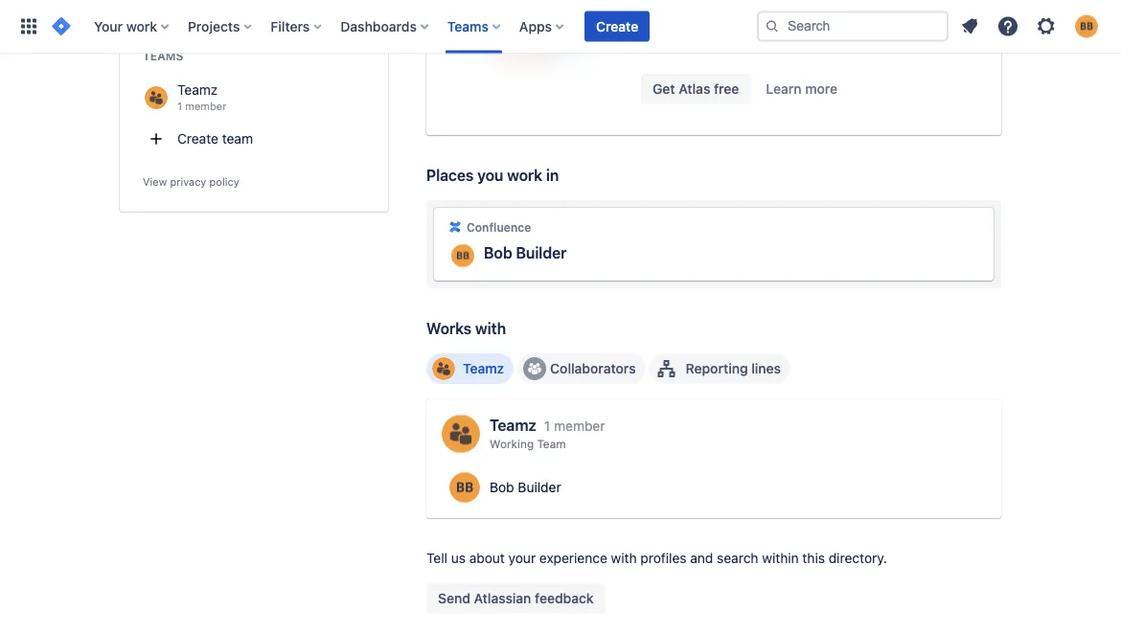Task type: vqa. For each thing, say whether or not it's contained in the screenshot.
the bottommost teams
yes



Task type: locate. For each thing, give the bounding box(es) containing it.
jira software image
[[50, 15, 73, 38], [50, 15, 73, 38]]

work inside the 'help teammates see a summary of what you work on, its current status and the goals it contributes to.'
[[919, 18, 949, 33]]

1 horizontal spatial you
[[893, 18, 915, 33]]

member for teamz 1 member
[[185, 100, 227, 113]]

1 up create team
[[177, 100, 182, 113]]

member up team
[[554, 419, 605, 434]]

0 horizontal spatial member
[[185, 100, 227, 113]]

teamz inside teamz 1 member working team
[[490, 417, 537, 435]]

bob builder link down team
[[442, 465, 712, 511]]

1 vertical spatial with
[[611, 550, 637, 566]]

works
[[427, 320, 472, 338]]

tell us about your experience with profiles and search within this directory.
[[427, 550, 887, 566]]

0 horizontal spatial and
[[690, 550, 713, 566]]

member for teamz 1 member working team
[[554, 419, 605, 434]]

0 horizontal spatial teams
[[143, 49, 183, 62]]

1 vertical spatial you
[[477, 166, 503, 184]]

appswitcher icon image
[[17, 15, 40, 38]]

atlas
[[679, 81, 711, 97]]

dashboards button
[[335, 11, 436, 42]]

create team button
[[143, 121, 365, 159]]

0 vertical spatial 1
[[177, 100, 182, 113]]

its
[[664, 37, 679, 53]]

create team
[[177, 131, 253, 147]]

work
[[919, 18, 949, 33], [126, 18, 157, 34], [507, 166, 542, 184]]

on,
[[641, 37, 661, 53]]

projects button
[[182, 11, 259, 42]]

create
[[596, 18, 639, 34], [177, 131, 218, 147]]

1
[[177, 100, 182, 113], [544, 419, 550, 434]]

help teammates see a summary of what you work on, its current status and the goals it contributes to.
[[641, 18, 962, 53]]

1 for teamz 1 member working team
[[544, 419, 550, 434]]

bob builder link
[[484, 243, 567, 262], [442, 465, 712, 511]]

directory.
[[829, 550, 887, 566]]

and
[[773, 37, 796, 53], [690, 550, 713, 566]]

see
[[746, 18, 768, 33]]

1 for teamz 1 member
[[177, 100, 182, 113]]

teamz inside button
[[463, 361, 504, 377]]

member inside teamz 1 member working team
[[554, 419, 605, 434]]

0 vertical spatial teamz
[[177, 82, 218, 98]]

atlas image
[[641, 0, 657, 4]]

free
[[714, 81, 739, 97]]

status
[[731, 37, 769, 53]]

works with
[[427, 320, 506, 338]]

teamz
[[177, 82, 218, 98], [463, 361, 504, 377], [490, 417, 537, 435]]

1 up team
[[544, 419, 550, 434]]

teamz 1 member
[[177, 82, 227, 113]]

builder
[[516, 244, 567, 262], [518, 480, 561, 496]]

bob builder down confluence
[[484, 244, 567, 262]]

this
[[803, 550, 825, 566]]

create for create
[[596, 18, 639, 34]]

teamz 1 member working team
[[490, 417, 605, 450]]

work up to.
[[919, 18, 949, 33]]

work right your
[[126, 18, 157, 34]]

1 horizontal spatial and
[[773, 37, 796, 53]]

teamz for teamz 1 member
[[177, 82, 218, 98]]

1 vertical spatial create
[[177, 131, 218, 147]]

confluence
[[467, 220, 531, 234]]

collaboratorsicon image
[[527, 361, 543, 377]]

teamz up working at the bottom of page
[[490, 417, 537, 435]]

1 horizontal spatial teams
[[447, 18, 489, 34]]

you up 'contributes'
[[893, 18, 915, 33]]

0 horizontal spatial 1
[[177, 100, 182, 113]]

1 inside teamz 1 member working team
[[544, 419, 550, 434]]

with
[[475, 320, 506, 338], [611, 550, 637, 566]]

collaborators
[[550, 361, 636, 377]]

and left search
[[690, 550, 713, 566]]

0 vertical spatial teams
[[447, 18, 489, 34]]

places
[[427, 166, 474, 184]]

create left help
[[596, 18, 639, 34]]

teams down your work dropdown button
[[143, 49, 183, 62]]

confluence image
[[448, 219, 463, 235]]

0 horizontal spatial create
[[177, 131, 218, 147]]

1 horizontal spatial create
[[596, 18, 639, 34]]

team
[[222, 131, 253, 147]]

teamz for teamz
[[463, 361, 504, 377]]

teamz inside the teamz 1 member
[[177, 82, 218, 98]]

bob down confluence
[[484, 244, 512, 262]]

and down a
[[773, 37, 796, 53]]

bob down working at the bottom of page
[[490, 480, 514, 496]]

the
[[799, 37, 819, 53]]

your work
[[94, 18, 157, 34]]

you
[[893, 18, 915, 33], [477, 166, 503, 184]]

member up create team
[[185, 100, 227, 113]]

create button
[[585, 11, 650, 42]]

1 vertical spatial 1
[[544, 419, 550, 434]]

learn more button
[[755, 74, 849, 104]]

tell
[[427, 550, 448, 566]]

1 vertical spatial teamz
[[463, 361, 504, 377]]

get
[[653, 81, 675, 97]]

dashboards
[[341, 18, 417, 34]]

within
[[762, 550, 799, 566]]

1 horizontal spatial member
[[554, 419, 605, 434]]

learn more
[[766, 81, 838, 97]]

summary
[[782, 18, 839, 33]]

builder down confluence
[[516, 244, 567, 262]]

your
[[94, 18, 123, 34]]

member inside the teamz 1 member
[[185, 100, 227, 113]]

banner
[[0, 0, 1121, 54]]

with left 'profiles'
[[611, 550, 637, 566]]

0 horizontal spatial with
[[475, 320, 506, 338]]

teams
[[447, 18, 489, 34], [143, 49, 183, 62]]

0 vertical spatial member
[[185, 100, 227, 113]]

send atlassian feedback button
[[427, 584, 605, 614]]

0 vertical spatial bob builder
[[484, 244, 567, 262]]

search image
[[765, 19, 780, 34]]

member
[[185, 100, 227, 113], [554, 419, 605, 434]]

more
[[805, 81, 838, 97]]

0 vertical spatial and
[[773, 37, 796, 53]]

0 vertical spatial create
[[596, 18, 639, 34]]

confluence image
[[448, 219, 463, 235]]

1 horizontal spatial with
[[611, 550, 637, 566]]

with right works
[[475, 320, 506, 338]]

work left in
[[507, 166, 542, 184]]

bob builder down working at the bottom of page
[[490, 480, 561, 496]]

create for create team
[[177, 131, 218, 147]]

teams button
[[442, 11, 508, 42]]

bob builder
[[484, 244, 567, 262], [490, 480, 561, 496]]

bob
[[484, 244, 512, 262], [490, 480, 514, 496]]

teams left apps
[[447, 18, 489, 34]]

2 horizontal spatial work
[[919, 18, 949, 33]]

create inside "primary" element
[[596, 18, 639, 34]]

teamz down works with on the left of the page
[[463, 361, 504, 377]]

bob builder link down confluence
[[484, 243, 567, 262]]

reporting lines
[[686, 361, 781, 377]]

1 horizontal spatial 1
[[544, 419, 550, 434]]

filters button
[[265, 11, 329, 42]]

0 vertical spatial you
[[893, 18, 915, 33]]

Search field
[[757, 11, 949, 42]]

2 vertical spatial teamz
[[490, 417, 537, 435]]

builder down team
[[518, 480, 561, 496]]

create left team
[[177, 131, 218, 147]]

you right places
[[477, 166, 503, 184]]

1 horizontal spatial work
[[507, 166, 542, 184]]

0 horizontal spatial work
[[126, 18, 157, 34]]

current
[[682, 37, 727, 53]]

teammates
[[673, 18, 742, 33]]

in
[[546, 166, 559, 184]]

us
[[451, 550, 466, 566]]

apps
[[519, 18, 552, 34]]

profiles
[[641, 550, 687, 566]]

1 inside the teamz 1 member
[[177, 100, 182, 113]]

1 vertical spatial member
[[554, 419, 605, 434]]

1 vertical spatial bob builder
[[490, 480, 561, 496]]

teamz up create team
[[177, 82, 218, 98]]



Task type: describe. For each thing, give the bounding box(es) containing it.
1 vertical spatial and
[[690, 550, 713, 566]]

policy
[[209, 175, 239, 188]]

feedback
[[535, 591, 594, 607]]

0 vertical spatial bob
[[484, 244, 512, 262]]

to.
[[945, 37, 962, 53]]

your work button
[[88, 11, 176, 42]]

reporting
[[686, 361, 748, 377]]

and inside the 'help teammates see a summary of what you work on, its current status and the goals it contributes to.'
[[773, 37, 796, 53]]

working
[[490, 437, 534, 450]]

teamz button
[[427, 354, 514, 384]]

atlassian
[[474, 591, 531, 607]]

you inside the 'help teammates see a summary of what you work on, its current status and the goals it contributes to.'
[[893, 18, 915, 33]]

settings image
[[1035, 15, 1058, 38]]

get atlas free
[[653, 81, 739, 97]]

send
[[438, 591, 470, 607]]

privacy
[[170, 175, 206, 188]]

help image
[[997, 15, 1020, 38]]

get atlas free button
[[641, 74, 751, 104]]

0 vertical spatial builder
[[516, 244, 567, 262]]

banner containing your work
[[0, 0, 1121, 54]]

your profile and settings image
[[1075, 15, 1098, 38]]

about
[[469, 550, 505, 566]]

filters
[[271, 18, 310, 34]]

reporting lines button
[[649, 354, 791, 384]]

0 vertical spatial with
[[475, 320, 506, 338]]

projects
[[188, 18, 240, 34]]

experience
[[540, 550, 607, 566]]

notifications image
[[958, 15, 981, 38]]

view privacy policy link
[[143, 175, 239, 188]]

lines
[[752, 361, 781, 377]]

1 vertical spatial teams
[[143, 49, 183, 62]]

0 vertical spatial bob builder link
[[484, 243, 567, 262]]

create team image
[[149, 131, 164, 147]]

apps button
[[514, 11, 571, 42]]

your
[[509, 550, 536, 566]]

0 horizontal spatial you
[[477, 166, 503, 184]]

learn
[[766, 81, 802, 97]]

teamz for teamz 1 member working team
[[490, 417, 537, 435]]

a
[[771, 18, 779, 33]]

search
[[717, 550, 759, 566]]

primary element
[[12, 0, 757, 53]]

team
[[537, 437, 566, 450]]

1 vertical spatial builder
[[518, 480, 561, 496]]

places you work in
[[427, 166, 559, 184]]

1 vertical spatial bob builder link
[[442, 465, 712, 511]]

teams inside popup button
[[447, 18, 489, 34]]

of
[[843, 18, 856, 33]]

what
[[859, 18, 889, 33]]

goals
[[823, 37, 856, 53]]

collaborators button
[[518, 354, 646, 384]]

help
[[641, 18, 670, 33]]

work inside dropdown button
[[126, 18, 157, 34]]

view privacy policy
[[143, 175, 239, 188]]

send atlassian feedback
[[438, 591, 594, 607]]

1 vertical spatial bob
[[490, 480, 514, 496]]

view
[[143, 175, 167, 188]]

contributes
[[871, 37, 942, 53]]

it
[[860, 37, 868, 53]]



